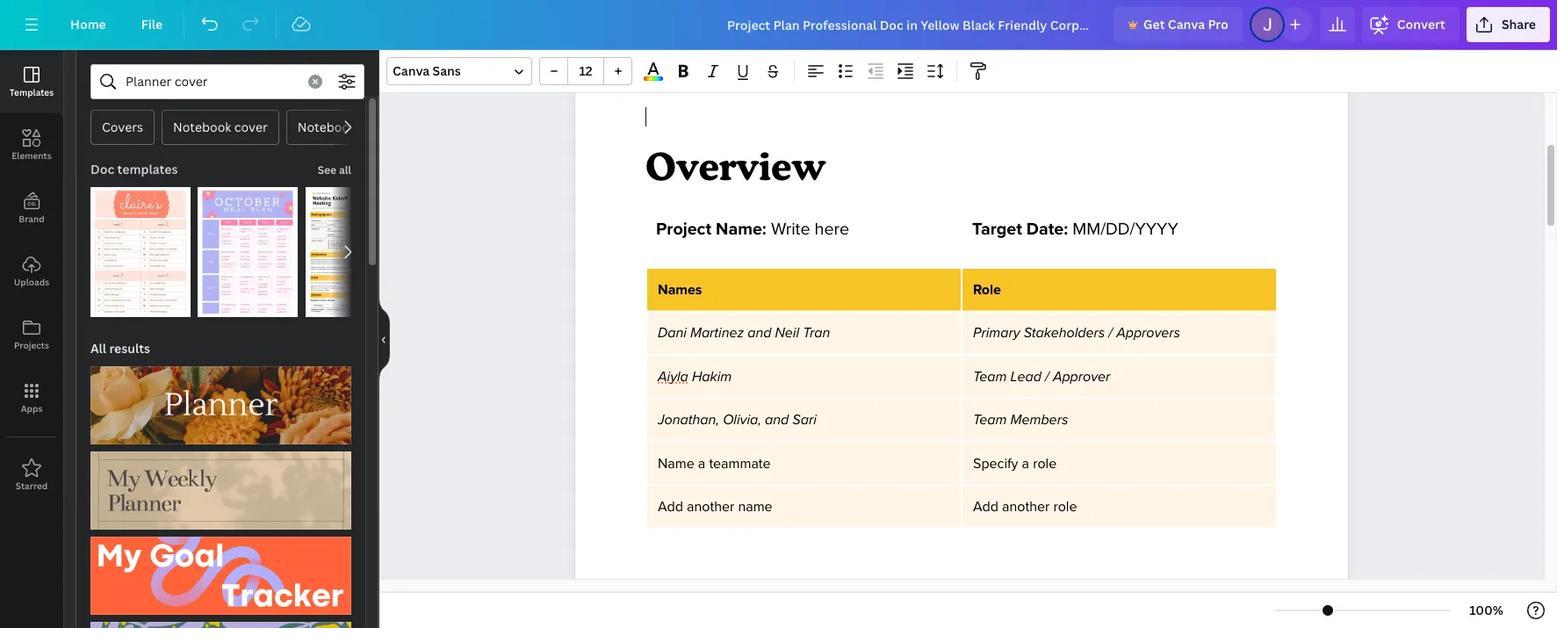 Task type: locate. For each thing, give the bounding box(es) containing it.
canva left sans
[[393, 62, 430, 79]]

notebook inside notebook book cover button
[[298, 119, 356, 135]]

1 horizontal spatial notebook
[[298, 119, 356, 135]]

1 cover from the left
[[234, 119, 268, 135]]

canva
[[1168, 16, 1206, 33], [393, 62, 430, 79]]

notebook book cover
[[298, 119, 425, 135]]

1 vertical spatial canva
[[393, 62, 430, 79]]

goal tracker personal docs banner in orange pastel purple playful abstract style group
[[90, 526, 351, 615]]

starred
[[16, 480, 48, 492]]

– – number field
[[574, 62, 598, 79]]

notebook up see
[[298, 119, 356, 135]]

planner personal docs banner in tan ash grey warm classic style group
[[90, 441, 351, 530]]

overview
[[646, 144, 826, 189]]

doc templates
[[90, 161, 178, 177]]

covers
[[102, 119, 143, 135]]

monthly meal planner doc in pink pastel purple cute style image
[[198, 187, 298, 317]]

100%
[[1470, 602, 1504, 619]]

get
[[1144, 16, 1165, 33]]

notebook
[[173, 119, 231, 135], [298, 119, 356, 135]]

cover right book
[[391, 119, 425, 135]]

side panel tab list
[[0, 50, 63, 507]]

planner personal docs banner in tan ash grey warm classic style image
[[90, 452, 351, 530]]

daily planner docs banner in pastel purple pastel yellow teal fun patterns illustrations style group
[[90, 612, 351, 628]]

1 horizontal spatial canva
[[1168, 16, 1206, 33]]

daily planner docs banner in pastel purple pastel yellow teal fun patterns illustrations style image
[[90, 622, 351, 628]]

notebook cover button
[[162, 110, 279, 145]]

convert button
[[1363, 7, 1460, 42]]

monthly meal planner doc in coral white cute style group
[[90, 177, 191, 317]]

apps button
[[0, 366, 63, 430]]

projects button
[[0, 303, 63, 366]]

notebook down search doc templates search box
[[173, 119, 231, 135]]

convert
[[1398, 16, 1446, 33]]

cover
[[234, 119, 268, 135], [391, 119, 425, 135]]

cover down search doc templates search box
[[234, 119, 268, 135]]

canva inside button
[[1168, 16, 1206, 33]]

0 vertical spatial canva
[[1168, 16, 1206, 33]]

share button
[[1467, 7, 1551, 42]]

1 horizontal spatial cover
[[391, 119, 425, 135]]

planner docs banner in dark orange apricot classic professional style group
[[90, 356, 351, 445]]

planner docs banner in dark orange apricot classic professional style image
[[90, 366, 351, 445]]

cover inside 'notebook cover' button
[[234, 119, 268, 135]]

pro
[[1208, 16, 1229, 33]]

sans
[[433, 62, 461, 79]]

get canva pro button
[[1114, 7, 1243, 42]]

doc
[[90, 161, 114, 177]]

monthly meal planner doc in coral white cute style image
[[90, 187, 191, 317]]

0 horizontal spatial canva
[[393, 62, 430, 79]]

canva left pro
[[1168, 16, 1206, 33]]

canva sans
[[393, 62, 461, 79]]

notebook inside 'notebook cover' button
[[173, 119, 231, 135]]

color range image
[[644, 77, 663, 81]]

covers button
[[90, 110, 155, 145]]

get canva pro
[[1144, 16, 1229, 33]]

see all button
[[316, 152, 353, 187]]

0 horizontal spatial notebook
[[173, 119, 231, 135]]

kickoff meeting doc in orange black white professional gradients style group
[[305, 187, 406, 317]]

cover inside notebook book cover button
[[391, 119, 425, 135]]

Search Doc templates search field
[[126, 65, 298, 98]]

2 cover from the left
[[391, 119, 425, 135]]

0 horizontal spatial cover
[[234, 119, 268, 135]]

file button
[[127, 7, 177, 42]]

see
[[318, 163, 337, 177]]

book
[[359, 119, 388, 135]]

2 notebook from the left
[[298, 119, 356, 135]]

1 notebook from the left
[[173, 119, 231, 135]]

group
[[539, 57, 633, 85]]

apps
[[21, 402, 43, 415]]

100% button
[[1459, 597, 1516, 625]]

notebook for notebook cover
[[173, 119, 231, 135]]



Task type: describe. For each thing, give the bounding box(es) containing it.
notebook cover
[[173, 119, 268, 135]]

canva sans button
[[387, 57, 532, 85]]

projects
[[14, 339, 49, 351]]

all
[[339, 163, 351, 177]]

file
[[141, 16, 163, 33]]

all results
[[90, 340, 150, 357]]

brand button
[[0, 177, 63, 240]]

templates
[[117, 161, 178, 177]]

see all
[[318, 163, 351, 177]]

notebook for notebook book cover
[[298, 119, 356, 135]]

kickoff meeting doc in orange black white professional gradients style image
[[305, 187, 406, 317]]

Design title text field
[[714, 7, 1107, 42]]

elements button
[[0, 113, 63, 177]]

starred button
[[0, 444, 63, 507]]

templates button
[[0, 50, 63, 113]]

results
[[109, 340, 150, 357]]

canva inside dropdown button
[[393, 62, 430, 79]]

home
[[70, 16, 106, 33]]

main menu bar
[[0, 0, 1558, 50]]

goal tracker personal docs banner in orange pastel purple playful abstract style image
[[90, 537, 351, 615]]

elements
[[12, 149, 52, 162]]

all
[[90, 340, 106, 357]]

hide image
[[379, 297, 390, 381]]

home link
[[56, 7, 120, 42]]

uploads button
[[0, 240, 63, 303]]

uploads
[[14, 276, 49, 288]]

templates
[[10, 86, 54, 98]]

doc templates button
[[89, 152, 180, 187]]

notebook book cover button
[[286, 110, 436, 145]]

share
[[1502, 16, 1537, 33]]

monthly meal planner doc in pink pastel purple cute style group
[[198, 177, 298, 317]]

brand
[[19, 213, 45, 225]]



Task type: vqa. For each thing, say whether or not it's contained in the screenshot.
THE ALL button
no



